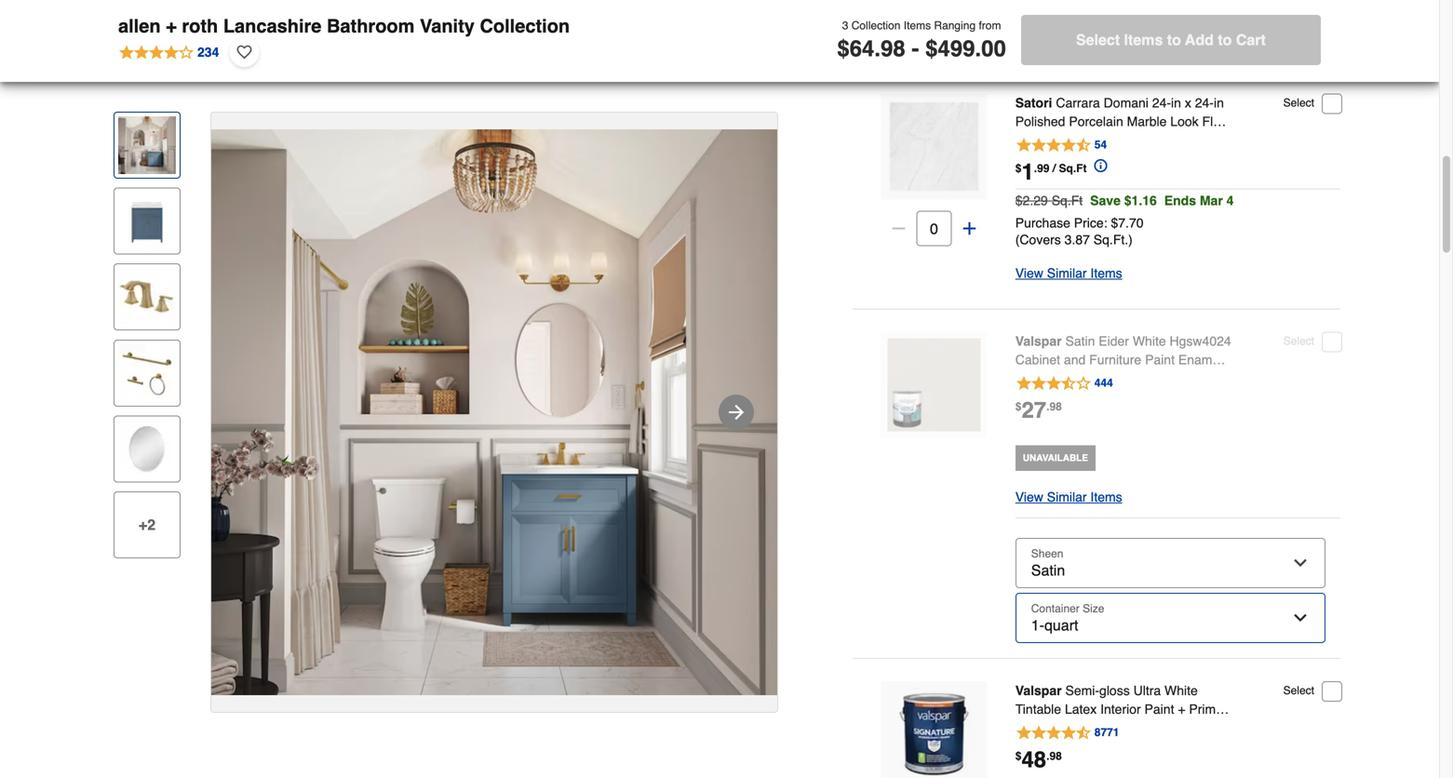 Task type: locate. For each thing, give the bounding box(es) containing it.
4.5 stars image down latex
[[1016, 724, 1121, 744]]

0 horizontal spatial to
[[1167, 31, 1182, 48]]

1 vertical spatial 98
[[1050, 750, 1062, 763]]

collection
[[480, 15, 570, 37], [852, 19, 901, 32]]

sq.ft up price:
[[1052, 193, 1083, 208]]

view similar items down unavailable on the right
[[1016, 490, 1123, 505]]

2 vertical spatial quickview image
[[925, 725, 944, 744]]

24-
[[1153, 95, 1171, 110], [1195, 95, 1214, 110]]

collection right vanity
[[480, 15, 570, 37]]

allen + roth bathroom sets image
[[211, 129, 778, 696]]

x
[[1185, 95, 1192, 110]]

98 right 27
[[1050, 400, 1062, 413]]

view similar items
[[1016, 266, 1123, 281], [1016, 490, 1123, 505]]

and inside satin eider white hgsw4024 cabinet and furniture paint enamel (1-quart)
[[1064, 352, 1086, 367]]

1 vertical spatial similar
[[1047, 490, 1087, 505]]

eider
[[1099, 334, 1129, 349]]

24- up marble
[[1153, 95, 1171, 110]]

roth
[[182, 15, 218, 37]]

select items to add to cart
[[1076, 31, 1266, 48]]

valspar up tintable at the right
[[1016, 683, 1062, 698]]

sq.ft right /
[[1059, 162, 1087, 175]]

. down "3.5 stars" image at the right
[[1047, 400, 1050, 413]]

+ left primer
[[1178, 702, 1186, 717]]

(1- down the cabinet
[[1016, 371, 1032, 386]]

selected
[[1255, 30, 1305, 45]]

items inside 3 collection items ranging from $ 64.98 - $ 499.00
[[904, 19, 931, 32]]

polished
[[1016, 114, 1066, 129]]

$
[[837, 36, 850, 61], [926, 36, 938, 61], [1016, 162, 1022, 175], [1016, 400, 1022, 413], [1016, 750, 1022, 763]]

view similar items button down unavailable on the right
[[1016, 486, 1123, 508]]

1 horizontal spatial add
[[1185, 31, 1214, 48]]

1 vertical spatial valspar
[[1016, 683, 1062, 698]]

2 vertical spatial .
[[1047, 750, 1050, 763]]

27
[[1022, 398, 1047, 423]]

lancashire
[[223, 15, 322, 37]]

semi-gloss ultra white tintable latex interior paint + primer (1-gallon)
[[1016, 683, 1228, 736]]

add left 'the'
[[866, 33, 895, 50]]

0 horizontal spatial collection
[[480, 15, 570, 37]]

white
[[1133, 334, 1166, 349], [1165, 683, 1198, 698]]

98 inside $ 27 . 98
[[1050, 400, 1062, 413]]

similar down 3.87
[[1047, 266, 1087, 281]]

2 view from the top
[[1016, 490, 1044, 505]]

1 vertical spatial view similar items button
[[1016, 486, 1123, 508]]

0 vertical spatial white
[[1133, 334, 1166, 349]]

0 horizontal spatial in
[[1171, 95, 1182, 110]]

. down gallon)
[[1047, 750, 1050, 763]]

to
[[1167, 31, 1182, 48], [1218, 31, 1232, 48]]

1 vertical spatial view
[[1016, 490, 1044, 505]]

sq.ft
[[1059, 162, 1087, 175], [1052, 193, 1083, 208]]

98 for 48
[[1050, 750, 1062, 763]]

$2.29 sq.ft save $1.16 ends mar 4 purchase price: $7.70 (covers 3.87 sq.ft. )
[[1016, 193, 1234, 247]]

(1- down tintable at the right
[[1016, 721, 1032, 736]]

view down (covers
[[1016, 266, 1044, 281]]

domani
[[1104, 95, 1149, 110]]

0 vertical spatial view similar items button
[[1016, 262, 1123, 284]]

499.00
[[938, 36, 1006, 61]]

cart
[[1236, 31, 1266, 48]]

3 collection items ranging from $ 64.98 - $ 499.00
[[837, 19, 1006, 61]]

$ inside $ 48 . 98
[[1016, 750, 1022, 763]]

0 horizontal spatial and
[[1016, 133, 1037, 148]]

1 horizontal spatial to
[[1218, 31, 1232, 48]]

1 vertical spatial white
[[1165, 683, 1198, 698]]

234 button
[[118, 37, 220, 67]]

2 view similar items from the top
[[1016, 490, 1123, 505]]

. inside $ 48 . 98
[[1047, 750, 1050, 763]]

1 horizontal spatial +
[[1178, 702, 1186, 717]]

0 vertical spatial view similar items
[[1016, 266, 1123, 281]]

minus image
[[890, 219, 908, 238]]

$1.16
[[1125, 193, 1157, 208]]

4.5 stars image
[[1016, 136, 1108, 156], [1016, 724, 1121, 744]]

collection inside 3 collection items ranging from $ 64.98 - $ 499.00
[[852, 19, 901, 32]]

in left 'x'
[[1171, 95, 1182, 110]]

1 view similar items button from the top
[[1016, 262, 1123, 284]]

paint inside semi-gloss ultra white tintable latex interior paint + primer (1-gallon)
[[1145, 702, 1175, 717]]

1 vertical spatial and
[[1064, 352, 1086, 367]]

3
[[842, 19, 849, 32]]

$7.70
[[1111, 216, 1144, 230]]

paint for 27
[[1145, 352, 1175, 367]]

heart outline image
[[237, 42, 252, 62]]

allen + roth bathroom sets  - thumbnail image
[[118, 116, 176, 174]]

0 horizontal spatial add
[[866, 33, 895, 50]]

0 vertical spatial 98
[[1050, 400, 1062, 413]]

0 vertical spatial valspar
[[1016, 334, 1062, 349]]

48
[[1022, 747, 1047, 773]]

1 vertical spatial (1-
[[1016, 721, 1032, 736]]

2 in from the left
[[1214, 95, 1224, 110]]

2 4.5 stars image from the top
[[1016, 724, 1121, 744]]

1 vertical spatial 4.5 stars image
[[1016, 724, 1121, 744]]

view similar items button down 3.87
[[1016, 262, 1123, 284]]

/
[[1053, 162, 1056, 175]]

sq.ft inside $ 1 . 99 / sq.ft
[[1059, 162, 1087, 175]]

24- right 'x'
[[1195, 95, 1214, 110]]

2 quickview image from the top
[[925, 376, 944, 394]]

98 right 48
[[1050, 750, 1062, 763]]

1 vertical spatial +
[[1178, 702, 1186, 717]]

paint left enamel
[[1145, 352, 1175, 367]]

valspar
[[1016, 334, 1062, 349], [1016, 683, 1062, 698]]

$ inside $ 1 . 99 / sq.ft
[[1016, 162, 1022, 175]]

porcelain
[[1069, 114, 1124, 129]]

0 vertical spatial quickview image
[[925, 137, 944, 156]]

collection up 64.98
[[852, 19, 901, 32]]

white inside semi-gloss ultra white tintable latex interior paint + primer (1-gallon)
[[1165, 683, 1198, 698]]

0 vertical spatial .
[[1034, 162, 1037, 175]]

3 quickview image from the top
[[925, 725, 944, 744]]

1 (1- from the top
[[1016, 371, 1032, 386]]

1 vertical spatial view similar items
[[1016, 490, 1123, 505]]

1 horizontal spatial collection
[[852, 19, 901, 32]]

$ down tintable at the right
[[1016, 750, 1022, 763]]

select items to add to cart button
[[1021, 15, 1321, 65]]

98
[[1050, 400, 1062, 413], [1050, 750, 1062, 763]]

$ left 99
[[1016, 162, 1022, 175]]

1 vertical spatial paint
[[1145, 702, 1175, 717]]

4.5 stars image containing 8771
[[1016, 724, 1121, 744]]

price:
[[1074, 216, 1108, 230]]

4.5 stars image containing 54
[[1016, 136, 1108, 156]]

2 (1- from the top
[[1016, 721, 1032, 736]]

$ for 1
[[1016, 162, 1022, 175]]

look
[[1171, 114, 1199, 129]]

0 vertical spatial similar
[[1047, 266, 1087, 281]]

1 quickview image from the top
[[925, 137, 944, 156]]

1 valspar from the top
[[1016, 334, 1062, 349]]

view
[[1016, 266, 1044, 281], [1016, 490, 1044, 505]]

valspar for 48
[[1016, 683, 1062, 698]]

1 view similar items from the top
[[1016, 266, 1123, 281]]

add the essentials
[[866, 33, 999, 50]]

64.98
[[850, 36, 906, 61]]

ft/
[[1149, 133, 1159, 148]]

$ 1 . 99 / sq.ft
[[1016, 159, 1087, 185]]

0 vertical spatial paint
[[1145, 352, 1175, 367]]

paint down ultra
[[1145, 702, 1175, 717]]

+ up the 4.1 stars image
[[166, 15, 177, 37]]

allen + roth bathroom sets  - thumbnail2 image
[[118, 192, 176, 250]]

add
[[1185, 31, 1214, 48], [866, 33, 895, 50]]

. inside $ 27 . 98
[[1047, 400, 1050, 413]]

select inside button
[[1076, 31, 1120, 48]]

the
[[899, 33, 922, 50]]

items
[[904, 19, 931, 32], [1309, 30, 1341, 45], [1124, 31, 1163, 48], [1091, 266, 1123, 281], [1091, 490, 1123, 505]]

4.5 stars image up /
[[1016, 136, 1108, 156]]

gloss
[[1100, 683, 1130, 698]]

and down satin
[[1064, 352, 1086, 367]]

info image
[[1087, 152, 1108, 172]]

select for carrara domani 24-in x 24-in polished porcelain marble look floor and wall tile (3.87-sq. ft/ piece)
[[1284, 96, 1315, 109]]

quickview image
[[925, 137, 944, 156], [925, 376, 944, 394], [925, 725, 944, 744]]

+
[[166, 15, 177, 37], [1178, 702, 1186, 717]]

0 horizontal spatial +
[[166, 15, 177, 37]]

sq.
[[1127, 133, 1145, 148]]

$ right "-"
[[926, 36, 938, 61]]

98 inside $ 48 . 98
[[1050, 750, 1062, 763]]

in up floor
[[1214, 95, 1224, 110]]

valspar up the cabinet
[[1016, 334, 1062, 349]]

. inside $ 1 . 99 / sq.ft
[[1034, 162, 1037, 175]]

2 valspar from the top
[[1016, 683, 1062, 698]]

select
[[1076, 31, 1120, 48], [1284, 96, 1315, 109], [1284, 335, 1315, 348], [1284, 684, 1315, 697]]

1 98 from the top
[[1050, 400, 1062, 413]]

piece)
[[1163, 133, 1200, 148]]

plus image
[[960, 219, 979, 238]]

tintable
[[1016, 702, 1062, 717]]

white right eider
[[1133, 334, 1166, 349]]

1 4.5 stars image from the top
[[1016, 136, 1108, 156]]

1 horizontal spatial and
[[1064, 352, 1086, 367]]

54
[[1095, 138, 1107, 151]]

white inside satin eider white hgsw4024 cabinet and furniture paint enamel (1-quart)
[[1133, 334, 1166, 349]]

satin
[[1066, 334, 1095, 349]]

1 vertical spatial quickview image
[[925, 376, 944, 394]]

1 vertical spatial sq.ft
[[1052, 193, 1083, 208]]

allen + roth bathroom sets  - thumbnail4 image
[[118, 344, 176, 402]]

1 horizontal spatial 24-
[[1195, 95, 1214, 110]]

(1-
[[1016, 371, 1032, 386], [1016, 721, 1032, 736]]

0 vertical spatial (1-
[[1016, 371, 1032, 386]]

allen + roth bathroom sets  - thumbnail3 image
[[118, 268, 176, 326]]

paint inside satin eider white hgsw4024 cabinet and furniture paint enamel (1-quart)
[[1145, 352, 1175, 367]]

and down 'polished' at top right
[[1016, 133, 1037, 148]]

$ inside $ 27 . 98
[[1016, 400, 1022, 413]]

$ 48 . 98
[[1016, 747, 1062, 773]]

add left the 0
[[1185, 31, 1214, 48]]

view down unavailable on the right
[[1016, 490, 1044, 505]]

0 vertical spatial view
[[1016, 266, 1044, 281]]

1 vertical spatial .
[[1047, 400, 1050, 413]]

0 vertical spatial 4.5 stars image
[[1016, 136, 1108, 156]]

in
[[1171, 95, 1182, 110], [1214, 95, 1224, 110]]

2 98 from the top
[[1050, 750, 1062, 763]]

. for 48
[[1047, 750, 1050, 763]]

$ down the cabinet
[[1016, 400, 1022, 413]]

2 view similar items button from the top
[[1016, 486, 1123, 508]]

similar down unavailable on the right
[[1047, 490, 1087, 505]]

99
[[1037, 162, 1050, 175]]

. left /
[[1034, 162, 1037, 175]]

gallon)
[[1032, 721, 1074, 736]]

4.1 stars image
[[118, 42, 220, 62]]

98 for 27
[[1050, 400, 1062, 413]]

and
[[1016, 133, 1037, 148], [1064, 352, 1086, 367]]

1 to from the left
[[1167, 31, 1182, 48]]

1 horizontal spatial in
[[1214, 95, 1224, 110]]

0 vertical spatial and
[[1016, 133, 1037, 148]]

.
[[1034, 162, 1037, 175], [1047, 400, 1050, 413], [1047, 750, 1050, 763]]

paint
[[1145, 352, 1175, 367], [1145, 702, 1175, 717]]

similar
[[1047, 266, 1087, 281], [1047, 490, 1087, 505]]

and inside carrara domani 24-in x 24-in polished porcelain marble look floor and wall tile (3.87-sq. ft/ piece)
[[1016, 133, 1037, 148]]

valspar for 27
[[1016, 334, 1062, 349]]

unavailable
[[1023, 453, 1088, 464]]

allen + roth bathroom sets  - thumbnail5 image
[[118, 420, 176, 478]]

white up primer
[[1165, 683, 1198, 698]]

+2
[[139, 516, 156, 534]]

0 horizontal spatial 24-
[[1153, 95, 1171, 110]]

view similar items button
[[1016, 262, 1123, 284], [1016, 486, 1123, 508]]

8771
[[1095, 726, 1120, 739]]

view similar items down 3.87
[[1016, 266, 1123, 281]]

0 vertical spatial sq.ft
[[1059, 162, 1087, 175]]



Task type: vqa. For each thing, say whether or not it's contained in the screenshot.
Status at top
no



Task type: describe. For each thing, give the bounding box(es) containing it.
$ for 48
[[1016, 750, 1022, 763]]

1
[[1022, 159, 1034, 185]]

. for 1
[[1034, 162, 1037, 175]]

0 vertical spatial +
[[166, 15, 177, 37]]

$ down '3'
[[837, 36, 850, 61]]

1 in from the left
[[1171, 95, 1182, 110]]

allen
[[118, 15, 161, 37]]

4.5 stars image for semi-
[[1016, 724, 1121, 744]]

purchase
[[1016, 216, 1071, 230]]

3.87
[[1065, 232, 1090, 247]]

234
[[197, 44, 219, 59]]

0 selected items
[[1244, 30, 1341, 45]]

(covers
[[1016, 232, 1061, 247]]

furniture
[[1090, 352, 1142, 367]]

save
[[1091, 193, 1121, 208]]

quickview image for 48
[[925, 725, 944, 744]]

mar
[[1200, 193, 1223, 208]]

4
[[1227, 193, 1234, 208]]

latex
[[1065, 702, 1097, 717]]

(1- inside semi-gloss ultra white tintable latex interior paint + primer (1-gallon)
[[1016, 721, 1032, 736]]

hgsw4024
[[1170, 334, 1232, 349]]

)
[[1129, 232, 1133, 247]]

allen + roth lancashire bathroom vanity collection
[[118, 15, 570, 37]]

select for semi-gloss ultra white tintable latex interior paint + primer (1-gallon)
[[1284, 684, 1315, 697]]

$ 27 . 98
[[1016, 398, 1062, 423]]

4.5 stars image for carrara
[[1016, 136, 1108, 156]]

satin eider white hgsw4024 cabinet and furniture paint enamel (1-quart)
[[1016, 334, 1232, 386]]

carrara
[[1056, 95, 1100, 110]]

$2.29
[[1016, 193, 1048, 208]]

satori
[[1016, 95, 1053, 110]]

floor
[[1203, 114, 1232, 129]]

. for 27
[[1047, 400, 1050, 413]]

2 to from the left
[[1218, 31, 1232, 48]]

arrow right image
[[726, 401, 748, 424]]

quart)
[[1032, 371, 1066, 386]]

paint for 48
[[1145, 702, 1175, 717]]

marble
[[1127, 114, 1167, 129]]

from
[[979, 19, 1001, 32]]

2 24- from the left
[[1195, 95, 1214, 110]]

2 similar from the top
[[1047, 490, 1087, 505]]

1 24- from the left
[[1153, 95, 1171, 110]]

ranging
[[934, 19, 976, 32]]

sq.ft.
[[1094, 232, 1129, 247]]

+ inside semi-gloss ultra white tintable latex interior paint + primer (1-gallon)
[[1178, 702, 1186, 717]]

bathroom
[[327, 15, 415, 37]]

essentials
[[926, 33, 999, 50]]

$ for 27
[[1016, 400, 1022, 413]]

(1- inside satin eider white hgsw4024 cabinet and furniture paint enamel (1-quart)
[[1016, 371, 1032, 386]]

select for satin eider white hgsw4024 cabinet and furniture paint enamel (1-quart)
[[1284, 335, 1315, 348]]

semi-
[[1066, 683, 1100, 698]]

tile
[[1069, 133, 1090, 148]]

sq.ft inside $2.29 sq.ft save $1.16 ends mar 4 purchase price: $7.70 (covers 3.87 sq.ft. )
[[1052, 193, 1083, 208]]

add inside button
[[1185, 31, 1214, 48]]

Stepper number input field with increment and decrement buttons number field
[[917, 211, 952, 246]]

primer
[[1189, 702, 1228, 717]]

carrara domani 24-in x 24-in polished porcelain marble look floor and wall tile (3.87-sq. ft/ piece)
[[1016, 95, 1232, 148]]

enamel
[[1179, 352, 1223, 367]]

444
[[1095, 377, 1113, 390]]

0
[[1244, 30, 1251, 45]]

interior
[[1101, 702, 1141, 717]]

1 view from the top
[[1016, 266, 1044, 281]]

1 similar from the top
[[1047, 266, 1087, 281]]

+2 button
[[114, 492, 181, 559]]

ends
[[1165, 193, 1197, 208]]

(3.87-
[[1093, 133, 1127, 148]]

vanity
[[420, 15, 475, 37]]

ultra
[[1134, 683, 1161, 698]]

-
[[912, 36, 919, 61]]

cabinet
[[1016, 352, 1061, 367]]

3.5 stars image
[[1016, 375, 1114, 394]]

wall
[[1041, 133, 1066, 148]]

quickview image for 27
[[925, 376, 944, 394]]

items inside button
[[1124, 31, 1163, 48]]



